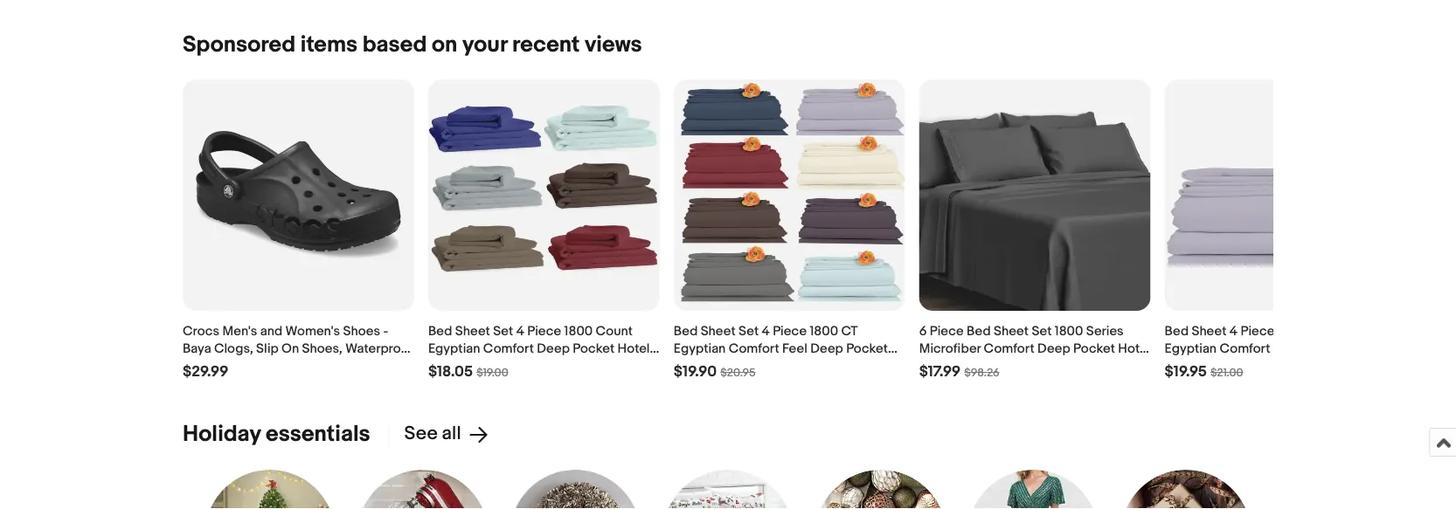 Task type: describe. For each thing, give the bounding box(es) containing it.
piece inside "6 piece bed sheet set 1800 series microfiber comfort deep pocket hotel bedsheets"
[[930, 324, 964, 339]]

pocket inside bed sheet 4 pieceset 1800 count egyptian comfort deep pocket hotel bed sheets
[[1310, 341, 1352, 357]]

slip
[[256, 341, 279, 357]]

$19.95 $21.00
[[1165, 363, 1244, 381]]

sheets inside bed sheet set 4 piece 1800 count egyptian comfort deep pocket hotel bed sheets
[[455, 359, 497, 374]]

4 inside bed sheet 4 pieceset 1800 count egyptian comfort deep pocket hotel bed sheets
[[1230, 324, 1238, 339]]

1800 for $19.90
[[810, 324, 839, 339]]

see all
[[405, 423, 461, 446]]

previous price $21.00 text field
[[1211, 366, 1244, 380]]

bed sheet set 4 piece 1800 count egyptian comfort deep pocket hotel bed sheets
[[428, 324, 650, 374]]

based
[[363, 31, 427, 58]]

sponsored
[[183, 31, 296, 58]]

comfort for $17.99
[[984, 341, 1035, 357]]

views
[[585, 31, 642, 58]]

deep inside "6 piece bed sheet set 1800 series microfiber comfort deep pocket hotel bedsheets"
[[1038, 341, 1071, 357]]

shoes,
[[302, 341, 343, 357]]

previous price $98.26 text field
[[965, 366, 1000, 380]]

hotel inside bed sheet 4 pieceset 1800 count egyptian comfort deep pocket hotel bed sheets
[[1355, 341, 1387, 357]]

previous price $19.00 text field
[[477, 366, 509, 380]]

$29.99
[[183, 363, 229, 381]]

on
[[432, 31, 458, 58]]

6 piece bed sheet set 1800 series microfiber comfort deep pocket hotel bedsheets
[[920, 324, 1151, 374]]

$20.95
[[721, 366, 756, 380]]

sheet for $19.95
[[1192, 324, 1227, 339]]

$19.95
[[1165, 363, 1208, 381]]

1800 for $18.05
[[565, 324, 593, 339]]

egyptian inside bed sheet 4 pieceset 1800 count egyptian comfort deep pocket hotel bed sheets
[[1165, 341, 1217, 357]]

pieceset
[[1241, 324, 1296, 339]]

piece for $19.90
[[773, 324, 807, 339]]

$18.05 $19.00
[[428, 363, 509, 381]]

piece for $18.05
[[528, 324, 562, 339]]

$17.99
[[920, 363, 961, 381]]

$98.26
[[965, 366, 1000, 380]]

see all link
[[388, 423, 489, 446]]

comfort for $18.05
[[483, 341, 534, 357]]

egyptian for $18.05
[[428, 341, 480, 357]]

all
[[442, 423, 461, 446]]

$19.00
[[477, 366, 509, 380]]

set for $19.90
[[739, 324, 759, 339]]

bed sheet set 4 piece 1800 ct egyptian comfort feel deep pocket hotel bed sheets
[[674, 324, 888, 374]]

crocs
[[183, 324, 220, 339]]

count inside bed sheet set 4 piece 1800 count egyptian comfort deep pocket hotel bed sheets
[[596, 324, 633, 339]]

comfort for $19.90
[[729, 341, 780, 357]]

ct
[[842, 324, 858, 339]]

$29.99 text field
[[183, 363, 229, 381]]

comfort inside bed sheet 4 pieceset 1800 count egyptian comfort deep pocket hotel bed sheets
[[1220, 341, 1271, 357]]

recent
[[512, 31, 580, 58]]

feel
[[783, 341, 808, 357]]

previous price $20.95 text field
[[721, 366, 756, 380]]

your
[[463, 31, 507, 58]]

$17.99 text field
[[920, 363, 961, 381]]

women's
[[286, 324, 340, 339]]

items
[[301, 31, 358, 58]]

and
[[260, 324, 283, 339]]

microfiber
[[920, 341, 981, 357]]

set inside "6 piece bed sheet set 1800 series microfiber comfort deep pocket hotel bedsheets"
[[1032, 324, 1052, 339]]

sandals
[[183, 359, 230, 374]]

$19.90 $20.95
[[674, 363, 756, 381]]

set for $18.05
[[493, 324, 514, 339]]



Task type: locate. For each thing, give the bounding box(es) containing it.
piece inside bed sheet set 4 piece 1800 count egyptian comfort deep pocket hotel bed sheets
[[528, 324, 562, 339]]

holiday
[[183, 421, 261, 448]]

set
[[493, 324, 514, 339], [739, 324, 759, 339], [1032, 324, 1052, 339]]

bed sheet 4 pieceset 1800 count egyptian comfort deep pocket hotel bed sheets
[[1165, 324, 1387, 374]]

count inside bed sheet 4 pieceset 1800 count egyptian comfort deep pocket hotel bed sheets
[[1330, 324, 1367, 339]]

1 horizontal spatial sheets
[[736, 359, 778, 374]]

egyptian up $19.95
[[1165, 341, 1217, 357]]

1 piece from the left
[[528, 324, 562, 339]]

4 sheet from the left
[[1192, 324, 1227, 339]]

waterproof
[[346, 341, 413, 357]]

1 comfort from the left
[[483, 341, 534, 357]]

$18.05
[[428, 363, 473, 381]]

1 horizontal spatial piece
[[773, 324, 807, 339]]

4 1800 from the left
[[1299, 324, 1327, 339]]

see
[[405, 423, 438, 446]]

egyptian up $19.90 text box
[[674, 341, 726, 357]]

hotel inside "6 piece bed sheet set 1800 series microfiber comfort deep pocket hotel bedsheets"
[[1119, 341, 1151, 357]]

2 piece from the left
[[773, 324, 807, 339]]

1 horizontal spatial set
[[739, 324, 759, 339]]

clogs,
[[214, 341, 253, 357]]

sheet inside bed sheet set 4 piece 1800 count egyptian comfort deep pocket hotel bed sheets
[[455, 324, 490, 339]]

pocket inside bed sheet set 4 piece 1800 ct egyptian comfort feel deep pocket hotel bed sheets
[[847, 341, 888, 357]]

2 horizontal spatial egyptian
[[1165, 341, 1217, 357]]

sheet up $19.95 $21.00
[[1192, 324, 1227, 339]]

2 horizontal spatial 4
[[1230, 324, 1238, 339]]

1800
[[565, 324, 593, 339], [810, 324, 839, 339], [1055, 324, 1084, 339], [1299, 324, 1327, 339]]

3 sheet from the left
[[994, 324, 1029, 339]]

2 sheets from the left
[[736, 359, 778, 374]]

sheet inside bed sheet 4 pieceset 1800 count egyptian comfort deep pocket hotel bed sheets
[[1192, 324, 1227, 339]]

4 for $18.05
[[516, 324, 525, 339]]

set left series
[[1032, 324, 1052, 339]]

pocket
[[573, 341, 615, 357], [847, 341, 888, 357], [1074, 341, 1116, 357], [1310, 341, 1352, 357]]

0 horizontal spatial count
[[596, 324, 633, 339]]

piece inside bed sheet set 4 piece 1800 ct egyptian comfort feel deep pocket hotel bed sheets
[[773, 324, 807, 339]]

1 count from the left
[[596, 324, 633, 339]]

1 egyptian from the left
[[428, 341, 480, 357]]

set inside bed sheet set 4 piece 1800 count egyptian comfort deep pocket hotel bed sheets
[[493, 324, 514, 339]]

egyptian
[[428, 341, 480, 357], [674, 341, 726, 357], [1165, 341, 1217, 357]]

1 4 from the left
[[516, 324, 525, 339]]

deep inside bed sheet set 4 piece 1800 ct egyptian comfort feel deep pocket hotel bed sheets
[[811, 341, 844, 357]]

hotel inside bed sheet set 4 piece 1800 count egyptian comfort deep pocket hotel bed sheets
[[618, 341, 650, 357]]

3 piece from the left
[[930, 324, 964, 339]]

sheet
[[455, 324, 490, 339], [701, 324, 736, 339], [994, 324, 1029, 339], [1192, 324, 1227, 339]]

1 deep from the left
[[537, 341, 570, 357]]

baya
[[183, 341, 211, 357]]

2 horizontal spatial set
[[1032, 324, 1052, 339]]

egyptian up $18.05 'text field'
[[428, 341, 480, 357]]

4 inside bed sheet set 4 piece 1800 ct egyptian comfort feel deep pocket hotel bed sheets
[[762, 324, 770, 339]]

3 set from the left
[[1032, 324, 1052, 339]]

2 horizontal spatial sheets
[[1192, 359, 1234, 374]]

egyptian inside bed sheet set 4 piece 1800 ct egyptian comfort feel deep pocket hotel bed sheets
[[674, 341, 726, 357]]

1 horizontal spatial count
[[1330, 324, 1367, 339]]

egyptian inside bed sheet set 4 piece 1800 count egyptian comfort deep pocket hotel bed sheets
[[428, 341, 480, 357]]

3 egyptian from the left
[[1165, 341, 1217, 357]]

4 deep from the left
[[1274, 341, 1307, 357]]

sheet for $18.05
[[455, 324, 490, 339]]

sheet up $98.26 at right
[[994, 324, 1029, 339]]

1 1800 from the left
[[565, 324, 593, 339]]

holiday essentials
[[183, 421, 370, 448]]

3 4 from the left
[[1230, 324, 1238, 339]]

series
[[1087, 324, 1124, 339]]

comfort inside "6 piece bed sheet set 1800 series microfiber comfort deep pocket hotel bedsheets"
[[984, 341, 1035, 357]]

deep
[[537, 341, 570, 357], [811, 341, 844, 357], [1038, 341, 1071, 357], [1274, 341, 1307, 357]]

1800 inside bed sheet set 4 piece 1800 ct egyptian comfort feel deep pocket hotel bed sheets
[[810, 324, 839, 339]]

2 comfort from the left
[[729, 341, 780, 357]]

hotel
[[618, 341, 650, 357], [1119, 341, 1151, 357], [1355, 341, 1387, 357], [674, 359, 706, 374]]

comfort up "$19.00" text field
[[483, 341, 534, 357]]

1 pocket from the left
[[573, 341, 615, 357]]

2 horizontal spatial piece
[[930, 324, 964, 339]]

men's
[[222, 324, 257, 339]]

$21.00
[[1211, 366, 1244, 380]]

6
[[920, 324, 927, 339]]

0 horizontal spatial piece
[[528, 324, 562, 339]]

3 deep from the left
[[1038, 341, 1071, 357]]

$19.95 text field
[[1165, 363, 1208, 381]]

$18.05 text field
[[428, 363, 473, 381]]

1 sheet from the left
[[455, 324, 490, 339]]

0 horizontal spatial sheets
[[455, 359, 497, 374]]

sheet up $18.05 $19.00
[[455, 324, 490, 339]]

3 pocket from the left
[[1074, 341, 1116, 357]]

sheet inside "6 piece bed sheet set 1800 series microfiber comfort deep pocket hotel bedsheets"
[[994, 324, 1029, 339]]

1800 inside bed sheet 4 pieceset 1800 count egyptian comfort deep pocket hotel bed sheets
[[1299, 324, 1327, 339]]

$19.90
[[674, 363, 717, 381]]

pocket inside "6 piece bed sheet set 1800 series microfiber comfort deep pocket hotel bedsheets"
[[1074, 341, 1116, 357]]

sheet inside bed sheet set 4 piece 1800 ct egyptian comfort feel deep pocket hotel bed sheets
[[701, 324, 736, 339]]

sheets inside bed sheet 4 pieceset 1800 count egyptian comfort deep pocket hotel bed sheets
[[1192, 359, 1234, 374]]

4 for $19.90
[[762, 324, 770, 339]]

comfort up $98.26 at right
[[984, 341, 1035, 357]]

4 pocket from the left
[[1310, 341, 1352, 357]]

1 set from the left
[[493, 324, 514, 339]]

1800 inside bed sheet set 4 piece 1800 count egyptian comfort deep pocket hotel bed sheets
[[565, 324, 593, 339]]

sheets inside bed sheet set 4 piece 1800 ct egyptian comfort feel deep pocket hotel bed sheets
[[736, 359, 778, 374]]

sheet for $19.90
[[701, 324, 736, 339]]

shoes
[[343, 324, 380, 339]]

1800 inside "6 piece bed sheet set 1800 series microfiber comfort deep pocket hotel bedsheets"
[[1055, 324, 1084, 339]]

count
[[596, 324, 633, 339], [1330, 324, 1367, 339]]

-
[[383, 324, 388, 339]]

2 4 from the left
[[762, 324, 770, 339]]

1 horizontal spatial egyptian
[[674, 341, 726, 357]]

pocket inside bed sheet set 4 piece 1800 count egyptian comfort deep pocket hotel bed sheets
[[573, 341, 615, 357]]

bed inside "6 piece bed sheet set 1800 series microfiber comfort deep pocket hotel bedsheets"
[[967, 324, 991, 339]]

bedsheets
[[920, 359, 984, 374]]

comfort inside bed sheet set 4 piece 1800 ct egyptian comfort feel deep pocket hotel bed sheets
[[729, 341, 780, 357]]

4 comfort from the left
[[1220, 341, 1271, 357]]

hotel inside bed sheet set 4 piece 1800 ct egyptian comfort feel deep pocket hotel bed sheets
[[674, 359, 706, 374]]

2 sheet from the left
[[701, 324, 736, 339]]

deep inside bed sheet 4 pieceset 1800 count egyptian comfort deep pocket hotel bed sheets
[[1274, 341, 1307, 357]]

3 1800 from the left
[[1055, 324, 1084, 339]]

4
[[516, 324, 525, 339], [762, 324, 770, 339], [1230, 324, 1238, 339]]

2 set from the left
[[739, 324, 759, 339]]

2 count from the left
[[1330, 324, 1367, 339]]

on
[[282, 341, 299, 357]]

deep inside bed sheet set 4 piece 1800 count egyptian comfort deep pocket hotel bed sheets
[[537, 341, 570, 357]]

egyptian for $19.90
[[674, 341, 726, 357]]

comfort
[[483, 341, 534, 357], [729, 341, 780, 357], [984, 341, 1035, 357], [1220, 341, 1271, 357]]

4 inside bed sheet set 4 piece 1800 count egyptian comfort deep pocket hotel bed sheets
[[516, 324, 525, 339]]

set up $20.95 text field
[[739, 324, 759, 339]]

holiday essentials link
[[183, 421, 370, 448]]

essentials
[[266, 421, 370, 448]]

0 horizontal spatial set
[[493, 324, 514, 339]]

sheet up $19.90 $20.95
[[701, 324, 736, 339]]

set inside bed sheet set 4 piece 1800 ct egyptian comfort feel deep pocket hotel bed sheets
[[739, 324, 759, 339]]

$19.90 text field
[[674, 363, 717, 381]]

comfort down pieceset
[[1220, 341, 1271, 357]]

2 1800 from the left
[[810, 324, 839, 339]]

$17.99 $98.26
[[920, 363, 1000, 381]]

1 sheets from the left
[[455, 359, 497, 374]]

sponsored items based on your recent views
[[183, 31, 642, 58]]

comfort inside bed sheet set 4 piece 1800 count egyptian comfort deep pocket hotel bed sheets
[[483, 341, 534, 357]]

bed
[[428, 324, 452, 339], [674, 324, 698, 339], [967, 324, 991, 339], [1165, 324, 1189, 339], [428, 359, 452, 374], [709, 359, 733, 374], [1165, 359, 1189, 374]]

comfort up $20.95 text field
[[729, 341, 780, 357]]

piece
[[528, 324, 562, 339], [773, 324, 807, 339], [930, 324, 964, 339]]

crocs men's and women's shoes - baya clogs, slip on shoes, waterproof sandals
[[183, 324, 413, 374]]

2 pocket from the left
[[847, 341, 888, 357]]

2 deep from the left
[[811, 341, 844, 357]]

3 sheets from the left
[[1192, 359, 1234, 374]]

sheets
[[455, 359, 497, 374], [736, 359, 778, 374], [1192, 359, 1234, 374]]

3 comfort from the left
[[984, 341, 1035, 357]]

1800 for $17.99
[[1055, 324, 1084, 339]]

1 horizontal spatial 4
[[762, 324, 770, 339]]

0 horizontal spatial egyptian
[[428, 341, 480, 357]]

0 horizontal spatial 4
[[516, 324, 525, 339]]

set up $19.00
[[493, 324, 514, 339]]

2 egyptian from the left
[[674, 341, 726, 357]]



Task type: vqa. For each thing, say whether or not it's contained in the screenshot.
with
no



